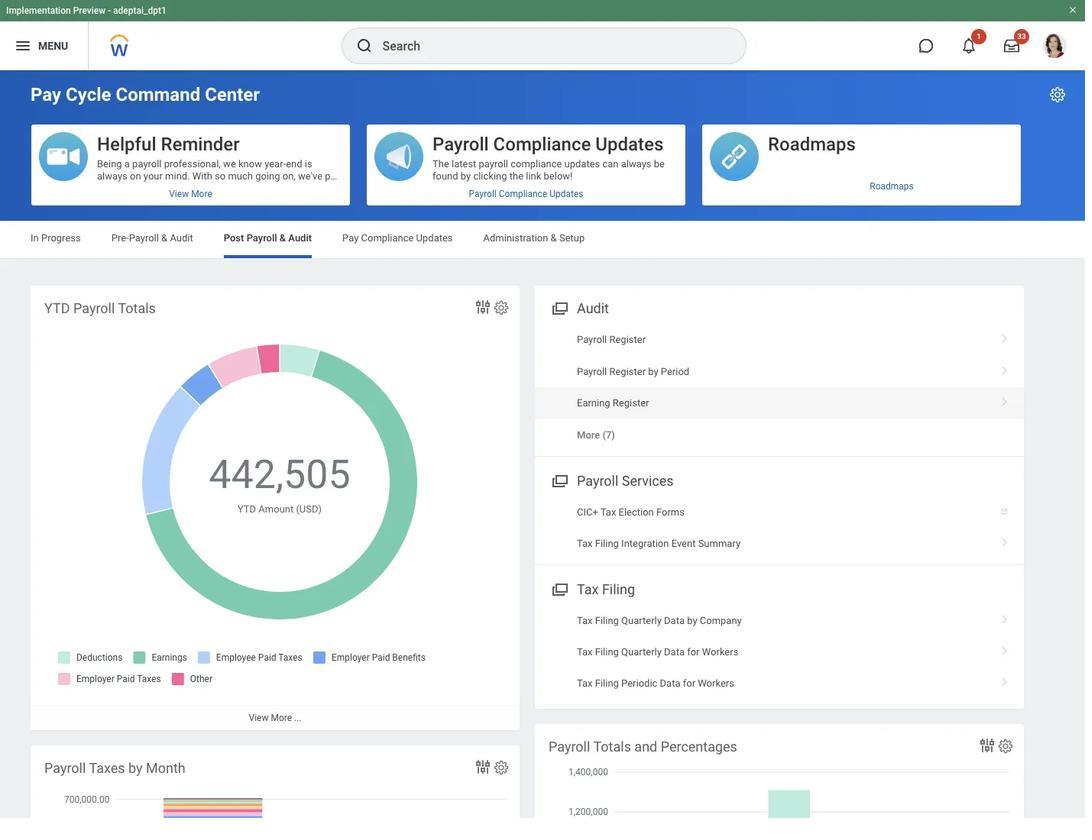 Task type: describe. For each thing, give the bounding box(es) containing it.
payroll compliance updates link
[[367, 183, 686, 206]]

1 vertical spatial payroll compliance updates
[[469, 189, 584, 200]]

tab list inside 442,505 main content
[[15, 222, 1070, 258]]

being a payroll professional, we know year-end is always on your mind. with so much going on, we've put together a quick video to remind you of some important concepts to help keep your stress down!
[[97, 158, 342, 206]]

earning register
[[577, 397, 649, 409]]

data for tax filing periodic data for workers
[[660, 678, 681, 690]]

list for filing
[[535, 605, 1024, 700]]

help
[[152, 195, 170, 206]]

professional,
[[164, 158, 221, 170]]

integration
[[622, 538, 669, 550]]

roadmaps link
[[703, 175, 1021, 198]]

0 vertical spatial compliance
[[494, 134, 591, 155]]

post payroll & audit
[[224, 232, 312, 244]]

1 vertical spatial your
[[196, 195, 215, 206]]

1 button
[[953, 29, 987, 63]]

chevron right image for audit
[[995, 360, 1015, 376]]

tax for tax filing integration event summary
[[577, 538, 593, 550]]

preview
[[73, 5, 106, 16]]

roadmaps button
[[703, 125, 1021, 182]]

amount
[[259, 504, 294, 515]]

chevron right image for tax filing
[[995, 641, 1015, 657]]

percentages
[[661, 739, 738, 755]]

data for tax filing quarterly data by company
[[664, 615, 685, 627]]

of
[[260, 183, 269, 194]]

year-
[[265, 158, 286, 170]]

implementation preview -   adeptai_dpt1
[[6, 5, 167, 16]]

1 vertical spatial to
[[140, 195, 149, 206]]

1
[[977, 32, 982, 41]]

(usd)
[[296, 504, 322, 515]]

payroll register by period
[[577, 366, 690, 377]]

tax for tax filing quarterly data for workers
[[577, 647, 593, 658]]

event
[[672, 538, 696, 550]]

register for payroll register
[[610, 334, 646, 346]]

for for quarterly
[[687, 647, 700, 658]]

chevron right image for earning register
[[995, 392, 1015, 407]]

audit for post payroll & audit
[[288, 232, 312, 244]]

link
[[526, 170, 542, 182]]

1 horizontal spatial a
[[137, 183, 142, 194]]

forms
[[657, 507, 685, 518]]

cic+
[[577, 507, 598, 518]]

ytd payroll totals
[[44, 300, 156, 317]]

mind.
[[165, 170, 190, 182]]

tax filing integration event summary link
[[535, 528, 1024, 560]]

going
[[255, 170, 280, 182]]

being
[[97, 158, 122, 170]]

end
[[286, 158, 302, 170]]

helpful reminder
[[97, 134, 240, 155]]

quarterly for by
[[622, 615, 662, 627]]

services
[[622, 473, 674, 489]]

payroll services
[[577, 473, 674, 489]]

& for pre-payroll & audit
[[161, 232, 168, 244]]

ytd inside 442,505 ytd amount (usd)
[[238, 504, 256, 515]]

chevron right image for payroll register
[[995, 329, 1015, 344]]

chevron right image for payroll services
[[995, 533, 1015, 548]]

search image
[[355, 37, 373, 55]]

tax for tax filing quarterly data by company
[[577, 615, 593, 627]]

roadmaps inside button
[[768, 134, 856, 155]]

center
[[205, 84, 260, 106]]

taxes
[[89, 761, 125, 777]]

by left the company
[[687, 615, 698, 627]]

442,505 ytd amount (usd)
[[209, 452, 351, 515]]

compliance
[[511, 158, 562, 170]]

chevron right image inside tax filing periodic data for workers link
[[995, 673, 1015, 688]]

442,505 button
[[209, 449, 353, 502]]

earning
[[577, 397, 611, 409]]

0 vertical spatial updates
[[596, 134, 664, 155]]

pay for pay compliance updates
[[343, 232, 359, 244]]

in
[[31, 232, 39, 244]]

442,505
[[209, 452, 351, 499]]

concepts
[[97, 195, 138, 206]]

summary
[[698, 538, 741, 550]]

register for earning register
[[613, 397, 649, 409]]

the
[[510, 170, 524, 182]]

close environment banner image
[[1069, 5, 1078, 15]]

& for post payroll & audit
[[280, 232, 286, 244]]

for for periodic
[[683, 678, 696, 690]]

menu
[[38, 39, 68, 52]]

cic+ tax election forms link
[[535, 497, 1024, 528]]

payroll register link
[[535, 324, 1024, 356]]

updates inside tab list
[[416, 232, 453, 244]]

video
[[171, 183, 194, 194]]

pre-payroll & audit
[[111, 232, 193, 244]]

remind
[[208, 183, 239, 194]]

quick
[[144, 183, 168, 194]]

the
[[433, 158, 449, 170]]

menu group image for payroll services
[[549, 470, 570, 491]]

more (7) button
[[577, 428, 615, 442]]

important
[[298, 183, 342, 194]]

by left period
[[649, 366, 659, 377]]

administration
[[484, 232, 548, 244]]

down!
[[248, 195, 274, 206]]

1 horizontal spatial updates
[[550, 189, 584, 200]]

cycle
[[66, 84, 111, 106]]

payroll for helpful
[[132, 158, 162, 170]]

pay compliance updates
[[343, 232, 453, 244]]

data for tax filing quarterly data for workers
[[664, 647, 685, 658]]

together
[[97, 183, 134, 194]]

...
[[294, 713, 302, 724]]

can
[[603, 158, 619, 170]]

filing for tax filing
[[602, 581, 635, 597]]

we've
[[298, 170, 323, 182]]

compliance inside tab list
[[361, 232, 414, 244]]

1 horizontal spatial totals
[[594, 739, 631, 755]]

payroll totals and percentages element
[[535, 725, 1024, 819]]

periodic
[[622, 678, 658, 690]]

1 vertical spatial roadmaps
[[870, 181, 914, 192]]

earning register link
[[535, 388, 1024, 419]]

ytd payroll totals element
[[31, 286, 520, 731]]

payroll totals and percentages
[[549, 739, 738, 755]]

0 vertical spatial to
[[197, 183, 206, 194]]

Search Workday  search field
[[383, 29, 714, 63]]

found
[[433, 170, 458, 182]]

profile logan mcneil image
[[1043, 34, 1067, 61]]

be
[[654, 158, 665, 170]]

filing for tax filing quarterly data for workers
[[595, 647, 619, 658]]



Task type: locate. For each thing, give the bounding box(es) containing it.
1 horizontal spatial roadmaps
[[870, 181, 914, 192]]

with
[[192, 170, 212, 182]]

2 vertical spatial updates
[[416, 232, 453, 244]]

tab list containing in progress
[[15, 222, 1070, 258]]

justify image
[[14, 37, 32, 55]]

view more ... link
[[31, 706, 520, 731]]

list containing cic+ tax election forms
[[535, 497, 1024, 560]]

updates
[[596, 134, 664, 155], [550, 189, 584, 200], [416, 232, 453, 244]]

tax filing
[[577, 581, 635, 597]]

you
[[241, 183, 257, 194]]

1 list from the top
[[535, 324, 1024, 452]]

post
[[224, 232, 244, 244]]

filing for tax filing quarterly data by company
[[595, 615, 619, 627]]

1 vertical spatial chevron right image
[[995, 392, 1015, 407]]

workers for tax filing quarterly data for workers
[[702, 647, 739, 658]]

1 horizontal spatial audit
[[288, 232, 312, 244]]

always inside being a payroll professional, we know year-end is always on your mind. with so much going on, we've put together a quick video to remind you of some important concepts to help keep your stress down!
[[97, 170, 128, 182]]

list
[[535, 324, 1024, 452], [535, 497, 1024, 560], [535, 605, 1024, 700]]

& right post
[[280, 232, 286, 244]]

audit right menu group icon
[[577, 300, 609, 317]]

2 quarterly from the top
[[622, 647, 662, 658]]

configure and view chart data image left configure payroll taxes by month icon
[[474, 758, 492, 777]]

&
[[161, 232, 168, 244], [280, 232, 286, 244], [551, 232, 557, 244]]

more (7) link
[[535, 419, 1024, 452]]

administration & setup
[[484, 232, 585, 244]]

ytd down in progress
[[44, 300, 70, 317]]

more left (7)
[[577, 430, 600, 441]]

updates
[[565, 158, 600, 170]]

1 vertical spatial a
[[137, 183, 142, 194]]

view
[[249, 713, 269, 724]]

0 horizontal spatial ytd
[[44, 300, 70, 317]]

33
[[1018, 32, 1027, 41]]

more inside ytd payroll totals element
[[271, 713, 292, 724]]

know
[[239, 158, 262, 170]]

payroll up on
[[132, 158, 162, 170]]

updates up can
[[596, 134, 664, 155]]

data right the periodic
[[660, 678, 681, 690]]

2 horizontal spatial audit
[[577, 300, 609, 317]]

2 vertical spatial list
[[535, 605, 1024, 700]]

chevron right image inside tax filing integration event summary link
[[995, 533, 1015, 548]]

0 horizontal spatial &
[[161, 232, 168, 244]]

chevron right image inside payroll register by period link
[[995, 360, 1015, 376]]

2 payroll from the left
[[479, 158, 508, 170]]

chevron right image
[[995, 360, 1015, 376], [995, 533, 1015, 548], [995, 610, 1015, 625], [995, 641, 1015, 657], [995, 673, 1015, 688]]

a down on
[[137, 183, 142, 194]]

2 vertical spatial data
[[660, 678, 681, 690]]

ytd left amount
[[238, 504, 256, 515]]

0 vertical spatial register
[[610, 334, 646, 346]]

1 horizontal spatial &
[[280, 232, 286, 244]]

2 list from the top
[[535, 497, 1024, 560]]

configure and view chart data image for ytd payroll totals
[[474, 298, 492, 317]]

register up payroll register by period
[[610, 334, 646, 346]]

payroll
[[433, 134, 489, 155], [469, 189, 497, 200], [129, 232, 159, 244], [247, 232, 277, 244], [73, 300, 115, 317], [577, 334, 607, 346], [577, 366, 607, 377], [577, 473, 619, 489], [549, 739, 590, 755], [44, 761, 86, 777]]

1 vertical spatial list
[[535, 497, 1024, 560]]

updates down below!
[[550, 189, 584, 200]]

1 & from the left
[[161, 232, 168, 244]]

0 vertical spatial payroll compliance updates
[[433, 134, 664, 155]]

0 horizontal spatial audit
[[170, 232, 193, 244]]

1 vertical spatial compliance
[[499, 189, 548, 200]]

0 vertical spatial for
[[687, 647, 700, 658]]

1 horizontal spatial your
[[196, 195, 215, 206]]

2 menu group image from the top
[[549, 578, 570, 599]]

always down the being
[[97, 170, 128, 182]]

2 & from the left
[[280, 232, 286, 244]]

your down remind
[[196, 195, 215, 206]]

pay cycle command center
[[31, 84, 260, 106]]

filing down tax filing
[[595, 615, 619, 627]]

1 chevron right image from the top
[[995, 329, 1015, 344]]

pre-
[[111, 232, 129, 244]]

menu group image
[[549, 470, 570, 491], [549, 578, 570, 599]]

configure and view chart data image
[[979, 737, 997, 755]]

0 horizontal spatial to
[[140, 195, 149, 206]]

filing inside tax filing integration event summary link
[[595, 538, 619, 550]]

totals
[[118, 300, 156, 317], [594, 739, 631, 755]]

is
[[305, 158, 312, 170]]

more (7)
[[577, 430, 615, 441]]

1 chevron right image from the top
[[995, 360, 1015, 376]]

filing up tax filing quarterly data by company
[[602, 581, 635, 597]]

payroll inside being a payroll professional, we know year-end is always on your mind. with so much going on, we've put together a quick video to remind you of some important concepts to help keep your stress down!
[[132, 158, 162, 170]]

0 horizontal spatial pay
[[31, 84, 61, 106]]

0 vertical spatial menu group image
[[549, 470, 570, 491]]

much
[[228, 170, 253, 182]]

menu button
[[0, 21, 88, 70]]

notifications element
[[1050, 31, 1063, 43]]

configure payroll totals and percentages image
[[998, 739, 1015, 755]]

filing inside 'tax filing quarterly data for workers' link
[[595, 647, 619, 658]]

1 horizontal spatial always
[[621, 158, 652, 170]]

keep
[[173, 195, 194, 206]]

1 horizontal spatial payroll
[[479, 158, 508, 170]]

some
[[271, 183, 296, 194]]

tax for tax filing
[[577, 581, 599, 597]]

configure this page image
[[1049, 86, 1067, 104]]

chevron right image inside earning register link
[[995, 392, 1015, 407]]

0 vertical spatial ytd
[[44, 300, 70, 317]]

tax filing integration event summary
[[577, 538, 741, 550]]

menu banner
[[0, 0, 1086, 70]]

chevron right image
[[995, 329, 1015, 344], [995, 392, 1015, 407]]

by inside the latest payroll compliance updates can always be found by clicking the link below!
[[461, 170, 471, 182]]

0 vertical spatial your
[[144, 170, 163, 182]]

chevron right image inside payroll register link
[[995, 329, 1015, 344]]

1 vertical spatial quarterly
[[622, 647, 662, 658]]

quarterly
[[622, 615, 662, 627], [622, 647, 662, 658]]

and
[[635, 739, 658, 755]]

0 vertical spatial configure and view chart data image
[[474, 298, 492, 317]]

register inside payroll register by period link
[[610, 366, 646, 377]]

configure and view chart data image left configure ytd payroll totals image
[[474, 298, 492, 317]]

company
[[700, 615, 742, 627]]

period
[[661, 366, 690, 377]]

setup
[[560, 232, 585, 244]]

on
[[130, 170, 141, 182]]

pay for pay cycle command center
[[31, 84, 61, 106]]

0 horizontal spatial payroll
[[132, 158, 162, 170]]

5 chevron right image from the top
[[995, 673, 1015, 688]]

we
[[223, 158, 236, 170]]

to left help
[[140, 195, 149, 206]]

menu group image for tax filing
[[549, 578, 570, 599]]

1 vertical spatial data
[[664, 647, 685, 658]]

register inside earning register link
[[613, 397, 649, 409]]

0 horizontal spatial updates
[[416, 232, 453, 244]]

a right the being
[[124, 158, 130, 170]]

chevron right image inside 'tax filing quarterly data for workers' link
[[995, 641, 1015, 657]]

configure and view chart data image
[[474, 298, 492, 317], [474, 758, 492, 777]]

0 vertical spatial quarterly
[[622, 615, 662, 627]]

to
[[197, 183, 206, 194], [140, 195, 149, 206]]

0 vertical spatial pay
[[31, 84, 61, 106]]

always left be at the right of page
[[621, 158, 652, 170]]

updates down the found
[[416, 232, 453, 244]]

1 menu group image from the top
[[549, 470, 570, 491]]

list containing payroll register
[[535, 324, 1024, 452]]

0 vertical spatial workers
[[702, 647, 739, 658]]

quarterly for for
[[622, 647, 662, 658]]

0 horizontal spatial always
[[97, 170, 128, 182]]

(7)
[[603, 430, 615, 441]]

payroll compliance updates down link
[[469, 189, 584, 200]]

1 horizontal spatial more
[[577, 430, 600, 441]]

adeptai_dpt1
[[113, 5, 167, 16]]

audit down keep
[[170, 232, 193, 244]]

pay inside tab list
[[343, 232, 359, 244]]

payroll taxes by month
[[44, 761, 186, 777]]

1 horizontal spatial ytd
[[238, 504, 256, 515]]

0 vertical spatial data
[[664, 615, 685, 627]]

more inside dropdown button
[[577, 430, 600, 441]]

tax filing periodic data for workers link
[[535, 669, 1024, 700]]

payroll compliance updates
[[433, 134, 664, 155], [469, 189, 584, 200]]

latest
[[452, 158, 477, 170]]

1 vertical spatial for
[[683, 678, 696, 690]]

4 chevron right image from the top
[[995, 641, 1015, 657]]

1 vertical spatial pay
[[343, 232, 359, 244]]

2 vertical spatial register
[[613, 397, 649, 409]]

chevron right image inside the "tax filing quarterly data by company" link
[[995, 610, 1015, 625]]

totals left and
[[594, 739, 631, 755]]

always inside the latest payroll compliance updates can always be found by clicking the link below!
[[621, 158, 652, 170]]

1 vertical spatial totals
[[594, 739, 631, 755]]

your up quick
[[144, 170, 163, 182]]

0 vertical spatial chevron right image
[[995, 329, 1015, 344]]

1 horizontal spatial pay
[[343, 232, 359, 244]]

audit down the some
[[288, 232, 312, 244]]

1 vertical spatial updates
[[550, 189, 584, 200]]

list for services
[[535, 497, 1024, 560]]

implementation
[[6, 5, 71, 16]]

tax filing quarterly data for workers
[[577, 647, 739, 658]]

payroll register by period link
[[535, 356, 1024, 388]]

filing inside the "tax filing quarterly data by company" link
[[595, 615, 619, 627]]

0 horizontal spatial more
[[271, 713, 292, 724]]

configure and view chart data image for payroll taxes by month
[[474, 758, 492, 777]]

payroll up the clicking
[[479, 158, 508, 170]]

configure ytd payroll totals image
[[493, 300, 510, 317]]

in progress
[[31, 232, 81, 244]]

3 list from the top
[[535, 605, 1024, 700]]

1 vertical spatial more
[[271, 713, 292, 724]]

tax filing quarterly data for workers link
[[535, 637, 1024, 669]]

1 vertical spatial register
[[610, 366, 646, 377]]

quarterly up tax filing quarterly data for workers
[[622, 615, 662, 627]]

register
[[610, 334, 646, 346], [610, 366, 646, 377], [613, 397, 649, 409]]

filing for tax filing integration event summary
[[595, 538, 619, 550]]

cic+ tax election forms
[[577, 507, 685, 518]]

payroll inside the latest payroll compliance updates can always be found by clicking the link below!
[[479, 158, 508, 170]]

tax filing periodic data for workers
[[577, 678, 735, 690]]

by right taxes
[[128, 761, 143, 777]]

payroll for payroll
[[479, 158, 508, 170]]

& down help
[[161, 232, 168, 244]]

register down payroll register by period
[[613, 397, 649, 409]]

list containing tax filing quarterly data by company
[[535, 605, 1024, 700]]

tab list
[[15, 222, 1070, 258]]

filing inside tax filing periodic data for workers link
[[595, 678, 619, 690]]

data up tax filing quarterly data for workers
[[664, 615, 685, 627]]

for down tax filing quarterly data by company
[[687, 647, 700, 658]]

tax
[[601, 507, 616, 518], [577, 538, 593, 550], [577, 581, 599, 597], [577, 615, 593, 627], [577, 647, 593, 658], [577, 678, 593, 690]]

ext link image
[[1000, 501, 1015, 517]]

0 horizontal spatial totals
[[118, 300, 156, 317]]

-
[[108, 5, 111, 16]]

2 chevron right image from the top
[[995, 392, 1015, 407]]

more
[[577, 430, 600, 441], [271, 713, 292, 724]]

0 vertical spatial roadmaps
[[768, 134, 856, 155]]

below!
[[544, 170, 573, 182]]

1 vertical spatial workers
[[698, 678, 735, 690]]

on,
[[283, 170, 296, 182]]

configure and view chart data image inside payroll taxes by month element
[[474, 758, 492, 777]]

to down with
[[197, 183, 206, 194]]

& left setup
[[551, 232, 557, 244]]

2 horizontal spatial updates
[[596, 134, 664, 155]]

month
[[146, 761, 186, 777]]

1 payroll from the left
[[132, 158, 162, 170]]

0 horizontal spatial a
[[124, 158, 130, 170]]

2 vertical spatial compliance
[[361, 232, 414, 244]]

election
[[619, 507, 654, 518]]

helpful
[[97, 134, 156, 155]]

tax filing quarterly data by company link
[[535, 605, 1024, 637]]

filing down cic+
[[595, 538, 619, 550]]

inbox large image
[[1005, 38, 1020, 54]]

0 horizontal spatial roadmaps
[[768, 134, 856, 155]]

2 horizontal spatial &
[[551, 232, 557, 244]]

3 chevron right image from the top
[[995, 610, 1015, 625]]

payroll register
[[577, 334, 646, 346]]

reminder
[[161, 134, 240, 155]]

0 vertical spatial a
[[124, 158, 130, 170]]

totals down pre-payroll & audit
[[118, 300, 156, 317]]

1 horizontal spatial to
[[197, 183, 206, 194]]

more left ...
[[271, 713, 292, 724]]

1 configure and view chart data image from the top
[[474, 298, 492, 317]]

command
[[116, 84, 200, 106]]

1 vertical spatial configure and view chart data image
[[474, 758, 492, 777]]

register up earning register at the right top of the page
[[610, 366, 646, 377]]

filing for tax filing periodic data for workers
[[595, 678, 619, 690]]

roadmaps
[[768, 134, 856, 155], [870, 181, 914, 192]]

the latest payroll compliance updates can always be found by clicking the link below!
[[433, 158, 665, 182]]

filing left the periodic
[[595, 678, 619, 690]]

configure payroll taxes by month image
[[493, 760, 510, 777]]

payroll compliance updates up compliance
[[433, 134, 664, 155]]

compliance
[[494, 134, 591, 155], [499, 189, 548, 200], [361, 232, 414, 244]]

data
[[664, 615, 685, 627], [664, 647, 685, 658], [660, 678, 681, 690]]

0 vertical spatial more
[[577, 430, 600, 441]]

register for payroll register by period
[[610, 366, 646, 377]]

0 horizontal spatial your
[[144, 170, 163, 182]]

menu group image left payroll services
[[549, 470, 570, 491]]

menu group image left tax filing
[[549, 578, 570, 599]]

442,505 main content
[[0, 70, 1086, 819]]

tax for tax filing periodic data for workers
[[577, 678, 593, 690]]

clicking
[[474, 170, 507, 182]]

register inside payroll register link
[[610, 334, 646, 346]]

quarterly up the periodic
[[622, 647, 662, 658]]

0 vertical spatial totals
[[118, 300, 156, 317]]

0 vertical spatial list
[[535, 324, 1024, 452]]

filing up tax filing periodic data for workers
[[595, 647, 619, 658]]

tax filing quarterly data by company
[[577, 615, 742, 627]]

data down tax filing quarterly data by company
[[664, 647, 685, 658]]

stress
[[218, 195, 245, 206]]

1 quarterly from the top
[[622, 615, 662, 627]]

notifications large image
[[962, 38, 977, 54]]

2 configure and view chart data image from the top
[[474, 758, 492, 777]]

for down tax filing quarterly data for workers
[[683, 678, 696, 690]]

1 vertical spatial menu group image
[[549, 578, 570, 599]]

workers for tax filing periodic data for workers
[[698, 678, 735, 690]]

2 chevron right image from the top
[[995, 533, 1015, 548]]

3 & from the left
[[551, 232, 557, 244]]

audit for pre-payroll & audit
[[170, 232, 193, 244]]

earning register list item
[[535, 388, 1024, 419]]

progress
[[41, 232, 81, 244]]

by down latest
[[461, 170, 471, 182]]

1 vertical spatial ytd
[[238, 504, 256, 515]]

payroll taxes by month element
[[31, 746, 520, 819]]

view more ...
[[249, 713, 302, 724]]

audit
[[170, 232, 193, 244], [288, 232, 312, 244], [577, 300, 609, 317]]

put
[[325, 170, 339, 182]]

menu group image
[[549, 297, 570, 318]]



Task type: vqa. For each thing, say whether or not it's contained in the screenshot.
DATA to the bottom
yes



